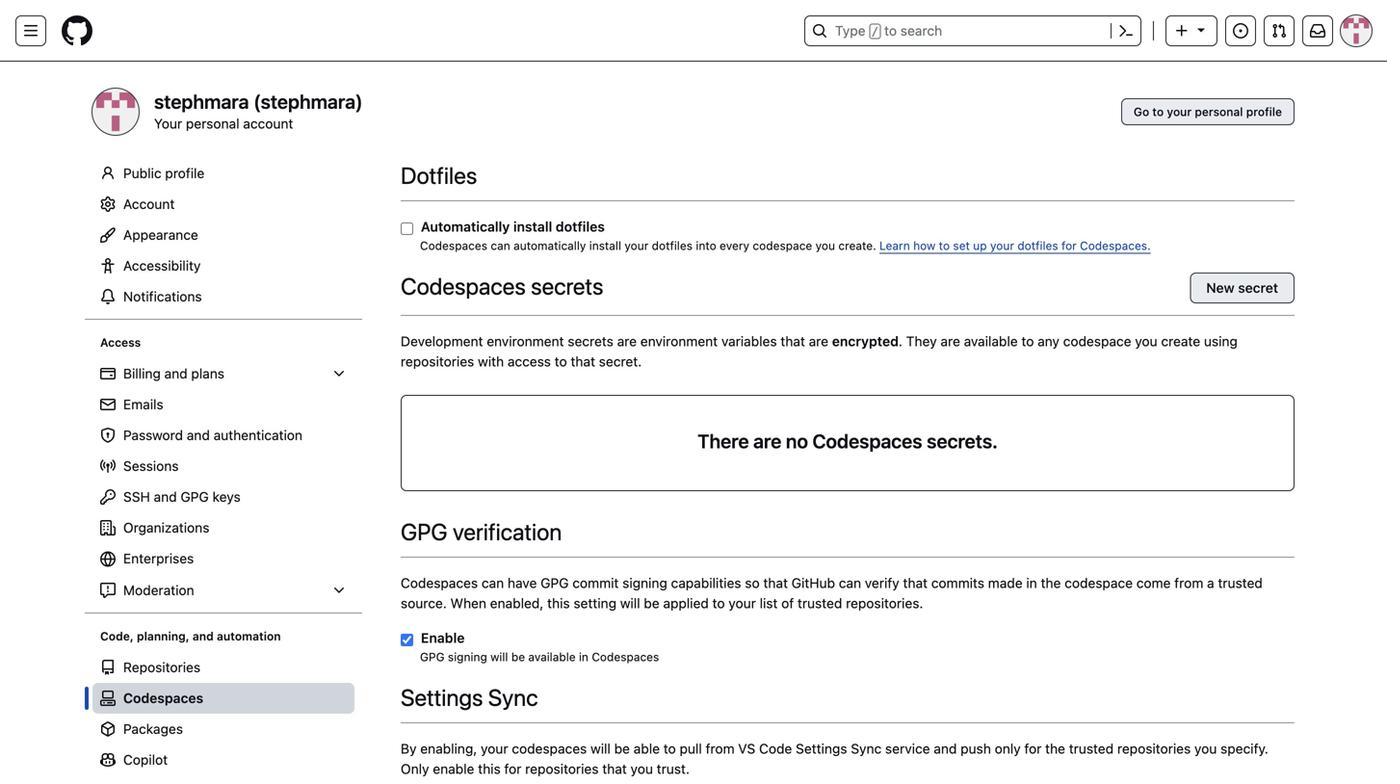 Task type: describe. For each thing, give the bounding box(es) containing it.
search
[[901, 23, 943, 39]]

code, planning, and automation list
[[93, 652, 355, 784]]

2 environment from the left
[[641, 333, 718, 349]]

stephmara
[[154, 90, 249, 113]]

password and authentication
[[123, 427, 303, 443]]

and for plans
[[164, 366, 188, 382]]

go
[[1134, 105, 1150, 119]]

can left verify
[[839, 575, 862, 591]]

specify.
[[1221, 741, 1269, 757]]

automatically
[[514, 239, 586, 253]]

0 vertical spatial secrets
[[531, 273, 604, 300]]

from inside by enabling, your codespaces will be able to pull from vs code settings sync service and push only for the trusted repositories you specify. only enable this for repositories that you trust.
[[706, 741, 735, 757]]

in inside codespaces can have gpg commit signing capabilities so that github can verify that commits made in the codespace come from a trusted source.     when enabled, this setting will be applied to your list of trusted repositories.
[[1027, 575, 1038, 591]]

key image
[[100, 490, 116, 505]]

gpg inside access list
[[181, 489, 209, 505]]

capabilities
[[671, 575, 742, 591]]

to inside by enabling, your codespaces will be able to pull from vs code settings sync service and push only for the trusted repositories you specify. only enable this for repositories that you trust.
[[664, 741, 676, 757]]

verify
[[865, 575, 900, 591]]

for for the
[[1025, 741, 1042, 757]]

code, planning, and automation
[[100, 630, 281, 643]]

new secret button
[[1190, 273, 1295, 304]]

create.
[[839, 239, 877, 253]]

organization image
[[100, 520, 116, 536]]

source.
[[401, 596, 447, 611]]

trusted inside by enabling, your codespaces will be able to pull from vs code settings sync service and push only for the trusted repositories you specify. only enable this for repositories that you trust.
[[1070, 741, 1114, 757]]

are inside . they are available to any codespace you create using repositories with access to that secret.
[[941, 333, 961, 349]]

have
[[508, 575, 537, 591]]

are left no
[[754, 430, 782, 452]]

public profile link
[[93, 158, 355, 189]]

type
[[836, 23, 866, 39]]

repositories.
[[846, 596, 924, 611]]

gpg up source.
[[401, 518, 448, 545]]

with
[[478, 354, 504, 370]]

development environment secrets are environment variables that are encrypted
[[401, 333, 899, 349]]

codespace inside codespaces can have gpg commit signing capabilities so that github can verify that commits made in the codespace come from a trusted source.     when enabled, this setting will be applied to your list of trusted repositories.
[[1065, 575, 1133, 591]]

password and authentication link
[[93, 420, 355, 451]]

1 vertical spatial secrets
[[568, 333, 614, 349]]

github
[[792, 575, 836, 591]]

accessibility
[[123, 258, 201, 274]]

codespaces
[[512, 741, 587, 757]]

repositories
[[123, 660, 201, 676]]

using
[[1205, 333, 1238, 349]]

when
[[451, 596, 487, 611]]

1 environment from the left
[[487, 333, 564, 349]]

vs
[[739, 741, 756, 757]]

0 vertical spatial settings
[[401, 684, 483, 711]]

codespaces can have gpg commit signing capabilities so that github can verify that commits made in the codespace come from a trusted source.     when enabled, this setting will be applied to your list of trusted repositories.
[[401, 575, 1263, 611]]

person image
[[100, 166, 116, 181]]

there are no codespaces secrets.
[[698, 430, 998, 452]]

to right go
[[1153, 105, 1164, 119]]

gpg down enable
[[420, 651, 445, 664]]

notifications link
[[93, 281, 355, 312]]

. they are available to any codespace you create using repositories with access to that secret.
[[401, 333, 1238, 370]]

into
[[696, 239, 717, 253]]

enable
[[421, 630, 465, 646]]

@stephmara image
[[93, 89, 139, 135]]

authentication
[[214, 427, 303, 443]]

push
[[961, 741, 992, 757]]

this inside by enabling, your codespaces will be able to pull from vs code settings sync service and push only for the trusted repositories you specify. only enable this for repositories that you trust.
[[478, 761, 501, 777]]

and for gpg
[[154, 489, 177, 505]]

up
[[974, 239, 987, 253]]

1 vertical spatial available
[[529, 651, 576, 664]]

commit
[[573, 575, 619, 591]]

broadcast image
[[100, 459, 116, 474]]

can for have
[[482, 575, 504, 591]]

repo image
[[100, 660, 116, 676]]

1 vertical spatial trusted
[[798, 596, 843, 611]]

organizations link
[[93, 513, 355, 544]]

copilot link
[[93, 745, 355, 776]]

personal for to
[[1195, 105, 1244, 119]]

your right up
[[991, 239, 1015, 253]]

codespaces for codespaces secrets
[[401, 273, 526, 300]]

new
[[1207, 280, 1235, 296]]

packages
[[123, 721, 183, 737]]

setting
[[574, 596, 617, 611]]

organizations
[[123, 520, 210, 536]]

ssh and gpg keys
[[123, 489, 241, 505]]

triangle down image
[[1194, 22, 1210, 37]]

so
[[745, 575, 760, 591]]

be inside codespaces can have gpg commit signing capabilities so that github can verify that commits made in the codespace come from a trusted source.     when enabled, this setting will be applied to your list of trusted repositories.
[[644, 596, 660, 611]]

bell image
[[100, 289, 116, 305]]

to right /
[[885, 23, 897, 39]]

accessibility link
[[93, 251, 355, 281]]

set
[[954, 239, 970, 253]]

will inside by enabling, your codespaces will be able to pull from vs code settings sync service and push only for the trusted repositories you specify. only enable this for repositories that you trust.
[[591, 741, 611, 757]]

gpg verification
[[401, 518, 562, 545]]

public
[[123, 165, 162, 181]]

codespaces can automatically install your dotfiles into every codespace you create. learn how to set up your dotfiles for codespaces.
[[420, 239, 1151, 253]]

codespace inside . they are available to any codespace you create using repositories with access to that secret.
[[1064, 333, 1132, 349]]

a
[[1208, 575, 1215, 591]]

every
[[720, 239, 750, 253]]

codespaces for codespaces can have gpg commit signing capabilities so that github can verify that commits made in the codespace come from a trusted source.     when enabled, this setting will be applied to your list of trusted repositories.
[[401, 575, 478, 591]]

globe image
[[100, 552, 116, 567]]

can for automatically
[[491, 239, 510, 253]]

signing inside codespaces can have gpg commit signing capabilities so that github can verify that commits made in the codespace come from a trusted source.     when enabled, this setting will be applied to your list of trusted repositories.
[[623, 575, 668, 591]]

.
[[899, 333, 903, 349]]

you left the create.
[[816, 239, 836, 253]]

and up 'repositories' link
[[193, 630, 214, 643]]

account
[[123, 196, 175, 212]]

by
[[401, 741, 417, 757]]

enabled,
[[490, 596, 544, 611]]

enabling,
[[420, 741, 477, 757]]

your left into
[[625, 239, 649, 253]]

codespaces link
[[93, 683, 355, 714]]

that inside by enabling, your codespaces will be able to pull from vs code settings sync service and push only for the trusted repositories you specify. only enable this for repositories that you trust.
[[603, 761, 627, 777]]

billing
[[123, 366, 161, 382]]

packages link
[[93, 714, 355, 745]]

1 horizontal spatial profile
[[1247, 105, 1283, 119]]

2 horizontal spatial trusted
[[1219, 575, 1263, 591]]

notifications image
[[1311, 23, 1326, 39]]

that right verify
[[904, 575, 928, 591]]

that up list
[[764, 575, 788, 591]]

plans
[[191, 366, 225, 382]]

mail image
[[100, 397, 116, 412]]

access
[[508, 354, 551, 370]]

appearance
[[123, 227, 198, 243]]

the inside codespaces can have gpg commit signing capabilities so that github can verify that commits made in the codespace come from a trusted source.     when enabled, this setting will be applied to your list of trusted repositories.
[[1041, 575, 1062, 591]]

1 vertical spatial signing
[[448, 651, 487, 664]]

be inside by enabling, your codespaces will be able to pull from vs code settings sync service and push only for the trusted repositories you specify. only enable this for repositories that you trust.
[[615, 741, 630, 757]]

applied
[[664, 596, 709, 611]]

are up secret.
[[617, 333, 637, 349]]

/
[[872, 25, 879, 39]]



Task type: vqa. For each thing, say whether or not it's contained in the screenshot.
Copilot LINK
yes



Task type: locate. For each thing, give the bounding box(es) containing it.
variables
[[722, 333, 777, 349]]

codespaces up development
[[401, 273, 526, 300]]

2 horizontal spatial be
[[644, 596, 660, 611]]

for for codespaces.
[[1062, 239, 1077, 253]]

plus image
[[1175, 23, 1190, 39]]

profile
[[1247, 105, 1283, 119], [165, 165, 205, 181]]

your
[[1168, 105, 1192, 119], [625, 239, 649, 253], [991, 239, 1015, 253], [729, 596, 756, 611], [481, 741, 508, 757]]

to right access
[[555, 354, 567, 370]]

gpg
[[181, 489, 209, 505], [401, 518, 448, 545], [541, 575, 569, 591], [420, 651, 445, 664]]

verification
[[453, 518, 562, 545]]

personal down stephmara
[[186, 116, 240, 132]]

trusted
[[1219, 575, 1263, 591], [798, 596, 843, 611], [1070, 741, 1114, 757]]

learn how to set up your dotfiles for codespaces. link
[[880, 239, 1151, 253]]

settings up enabling,
[[401, 684, 483, 711]]

that inside . they are available to any codespace you create using repositories with access to that secret.
[[571, 354, 596, 370]]

codespace right every
[[753, 239, 813, 253]]

available left any at the right top
[[964, 333, 1018, 349]]

enable
[[433, 761, 475, 777]]

this inside codespaces can have gpg commit signing capabilities so that github can verify that commits made in the codespace come from a trusted source.     when enabled, this setting will be applied to your list of trusted repositories.
[[548, 596, 570, 611]]

by enabling, your codespaces will be able to pull from vs code settings sync service and push only for the trusted repositories you specify. only enable this for repositories that you trust.
[[401, 741, 1269, 777]]

2 vertical spatial trusted
[[1070, 741, 1114, 757]]

codespaces right no
[[813, 430, 923, 452]]

be left "able"
[[615, 741, 630, 757]]

made
[[989, 575, 1023, 591]]

to down capabilities
[[713, 596, 725, 611]]

are
[[617, 333, 637, 349], [809, 333, 829, 349], [941, 333, 961, 349], [754, 430, 782, 452]]

billing and plans
[[123, 366, 225, 382]]

be
[[644, 596, 660, 611], [512, 651, 525, 664], [615, 741, 630, 757]]

personal inside stephmara (stephmara) your personal account
[[186, 116, 240, 132]]

codespaces.
[[1080, 239, 1151, 253]]

gpg right have
[[541, 575, 569, 591]]

account
[[243, 116, 293, 132]]

any
[[1038, 333, 1060, 349]]

to inside codespaces can have gpg commit signing capabilities so that github can verify that commits made in the codespace come from a trusted source.     when enabled, this setting will be applied to your list of trusted repositories.
[[713, 596, 725, 611]]

codespace left 'come'
[[1065, 575, 1133, 591]]

settings right code
[[796, 741, 848, 757]]

dotfiles right up
[[1018, 239, 1059, 253]]

your right go
[[1168, 105, 1192, 119]]

personal inside go to your personal profile link
[[1195, 105, 1244, 119]]

access list
[[93, 359, 355, 606]]

and inside dropdown button
[[164, 366, 188, 382]]

0 horizontal spatial install
[[514, 219, 553, 235]]

0 vertical spatial signing
[[623, 575, 668, 591]]

1 vertical spatial be
[[512, 651, 525, 664]]

this
[[548, 596, 570, 611], [478, 761, 501, 777]]

signing down enable
[[448, 651, 487, 664]]

1 vertical spatial settings
[[796, 741, 848, 757]]

1 vertical spatial this
[[478, 761, 501, 777]]

you down "able"
[[631, 761, 653, 777]]

0 horizontal spatial dotfiles
[[556, 219, 605, 235]]

settings sync
[[401, 684, 538, 711]]

in right made
[[1027, 575, 1038, 591]]

0 vertical spatial for
[[1062, 239, 1077, 253]]

1 horizontal spatial personal
[[1195, 105, 1244, 119]]

sync inside by enabling, your codespaces will be able to pull from vs code settings sync service and push only for the trusted repositories you specify. only enable this for repositories that you trust.
[[851, 741, 882, 757]]

1 vertical spatial will
[[491, 651, 508, 664]]

1 vertical spatial repositories
[[1118, 741, 1191, 757]]

1 horizontal spatial for
[[1025, 741, 1042, 757]]

profile right public
[[165, 165, 205, 181]]

1 horizontal spatial settings
[[796, 741, 848, 757]]

automatically install dotfiles
[[421, 219, 605, 235]]

encrypted
[[833, 333, 899, 349]]

and down 'emails' link on the left of page
[[187, 427, 210, 443]]

from
[[1175, 575, 1204, 591], [706, 741, 735, 757]]

dotfiles
[[556, 219, 605, 235], [652, 239, 693, 253], [1018, 239, 1059, 253]]

moderation
[[123, 583, 194, 598]]

will up 'settings sync'
[[491, 651, 508, 664]]

will right setting
[[620, 596, 641, 611]]

dotfiles
[[401, 162, 477, 189]]

be down enabled,
[[512, 651, 525, 664]]

environment
[[487, 333, 564, 349], [641, 333, 718, 349]]

are left encrypted
[[809, 333, 829, 349]]

to left set
[[939, 239, 950, 253]]

1 horizontal spatial sync
[[851, 741, 882, 757]]

you inside . they are available to any codespace you create using repositories with access to that secret.
[[1136, 333, 1158, 349]]

and
[[164, 366, 188, 382], [187, 427, 210, 443], [154, 489, 177, 505], [193, 630, 214, 643], [934, 741, 957, 757]]

of
[[782, 596, 794, 611]]

repositories inside . they are available to any codespace you create using repositories with access to that secret.
[[401, 354, 474, 370]]

2 vertical spatial will
[[591, 741, 611, 757]]

1 horizontal spatial in
[[1027, 575, 1038, 591]]

planning,
[[137, 630, 190, 643]]

from left vs
[[706, 741, 735, 757]]

0 vertical spatial repositories
[[401, 354, 474, 370]]

repositories down development
[[401, 354, 474, 370]]

1 horizontal spatial be
[[615, 741, 630, 757]]

codespaces inside codespaces can have gpg commit signing capabilities so that github can verify that commits made in the codespace come from a trusted source.     when enabled, this setting will be applied to your list of trusted repositories.
[[401, 575, 478, 591]]

2 horizontal spatial will
[[620, 596, 641, 611]]

able
[[634, 741, 660, 757]]

1 vertical spatial profile
[[165, 165, 205, 181]]

install
[[514, 219, 553, 235], [590, 239, 622, 253]]

2 vertical spatial repositories
[[525, 761, 599, 777]]

2 vertical spatial be
[[615, 741, 630, 757]]

0 horizontal spatial be
[[512, 651, 525, 664]]

codespaces down setting
[[592, 651, 659, 664]]

gear image
[[100, 197, 116, 212]]

git pull request image
[[1272, 23, 1288, 39]]

None checkbox
[[401, 221, 413, 237], [401, 632, 413, 649], [401, 221, 413, 237], [401, 632, 413, 649]]

0 vertical spatial will
[[620, 596, 641, 611]]

0 vertical spatial be
[[644, 596, 660, 611]]

0 vertical spatial in
[[1027, 575, 1038, 591]]

that right variables
[[781, 333, 806, 349]]

0 vertical spatial install
[[514, 219, 553, 235]]

1 horizontal spatial signing
[[623, 575, 668, 591]]

pull
[[680, 741, 702, 757]]

password
[[123, 427, 183, 443]]

0 horizontal spatial for
[[505, 761, 522, 777]]

1 vertical spatial the
[[1046, 741, 1066, 757]]

gpg signing will be available in codespaces
[[420, 651, 659, 664]]

codespaces for codespaces can automatically install your dotfiles into every codespace you create. learn how to set up your dotfiles for codespaces.
[[420, 239, 488, 253]]

1 horizontal spatial repositories
[[525, 761, 599, 777]]

0 horizontal spatial profile
[[165, 165, 205, 181]]

paintbrush image
[[100, 227, 116, 243]]

codespaces for codespaces
[[123, 691, 203, 706]]

from inside codespaces can have gpg commit signing capabilities so that github can verify that commits made in the codespace come from a trusted source.     when enabled, this setting will be applied to your list of trusted repositories.
[[1175, 575, 1204, 591]]

automation
[[217, 630, 281, 643]]

codespaces up source.
[[401, 575, 478, 591]]

and left push
[[934, 741, 957, 757]]

notifications
[[123, 289, 202, 305]]

are right they
[[941, 333, 961, 349]]

codespace right any at the right top
[[1064, 333, 1132, 349]]

0 vertical spatial available
[[964, 333, 1018, 349]]

1 horizontal spatial install
[[590, 239, 622, 253]]

signing up 'applied'
[[623, 575, 668, 591]]

enterprises
[[123, 551, 194, 567]]

codespace
[[753, 239, 813, 253], [1064, 333, 1132, 349], [1065, 575, 1133, 591]]

to up trust.
[[664, 741, 676, 757]]

you left specify.
[[1195, 741, 1218, 757]]

from left a
[[1175, 575, 1204, 591]]

0 horizontal spatial in
[[579, 651, 589, 664]]

environment up access
[[487, 333, 564, 349]]

list
[[760, 596, 778, 611]]

0 horizontal spatial trusted
[[798, 596, 843, 611]]

1 horizontal spatial from
[[1175, 575, 1204, 591]]

0 vertical spatial from
[[1175, 575, 1204, 591]]

trusted right the "only"
[[1070, 741, 1114, 757]]

your inside by enabling, your codespaces will be able to pull from vs code settings sync service and push only for the trusted repositories you specify. only enable this for repositories that you trust.
[[481, 741, 508, 757]]

ssh and gpg keys link
[[93, 482, 355, 513]]

and inside by enabling, your codespaces will be able to pull from vs code settings sync service and push only for the trusted repositories you specify. only enable this for repositories that you trust.
[[934, 741, 957, 757]]

1 vertical spatial from
[[706, 741, 735, 757]]

0 vertical spatial sync
[[488, 684, 538, 711]]

automatically
[[421, 219, 510, 235]]

repositories down codespaces
[[525, 761, 599, 777]]

trusted right a
[[1219, 575, 1263, 591]]

0 horizontal spatial from
[[706, 741, 735, 757]]

0 horizontal spatial sync
[[488, 684, 538, 711]]

command palette image
[[1119, 23, 1134, 39]]

development
[[401, 333, 483, 349]]

your right enabling,
[[481, 741, 508, 757]]

go to your personal profile
[[1134, 105, 1283, 119]]

0 horizontal spatial personal
[[186, 116, 240, 132]]

for
[[1062, 239, 1077, 253], [1025, 741, 1042, 757], [505, 761, 522, 777]]

0 horizontal spatial environment
[[487, 333, 564, 349]]

you left create
[[1136, 333, 1158, 349]]

codespaces image
[[100, 691, 116, 706]]

copilot
[[123, 752, 168, 768]]

available down enabled,
[[529, 651, 576, 664]]

0 vertical spatial this
[[548, 596, 570, 611]]

install right automatically
[[590, 239, 622, 253]]

trust.
[[657, 761, 690, 777]]

1 vertical spatial codespace
[[1064, 333, 1132, 349]]

codespaces down the automatically at the top left of the page
[[420, 239, 488, 253]]

will left "able"
[[591, 741, 611, 757]]

1 vertical spatial in
[[579, 651, 589, 664]]

for right the "only"
[[1025, 741, 1042, 757]]

go to your personal profile link
[[1122, 98, 1295, 125]]

they
[[907, 333, 937, 349]]

create
[[1162, 333, 1201, 349]]

your down so
[[729, 596, 756, 611]]

commits
[[932, 575, 985, 591]]

0 horizontal spatial settings
[[401, 684, 483, 711]]

profile down git pull request icon
[[1247, 105, 1283, 119]]

this right enable
[[478, 761, 501, 777]]

1 horizontal spatial dotfiles
[[652, 239, 693, 253]]

secrets up secret.
[[568, 333, 614, 349]]

homepage image
[[62, 15, 93, 46]]

2 horizontal spatial dotfiles
[[1018, 239, 1059, 253]]

0 vertical spatial trusted
[[1219, 575, 1263, 591]]

your
[[154, 116, 182, 132]]

ssh
[[123, 489, 150, 505]]

that left secret.
[[571, 354, 596, 370]]

moderation button
[[93, 575, 355, 606]]

1 horizontal spatial available
[[964, 333, 1018, 349]]

codespaces inside codespaces 'link'
[[123, 691, 203, 706]]

0 vertical spatial the
[[1041, 575, 1062, 591]]

the right the "only"
[[1046, 741, 1066, 757]]

secrets.
[[927, 430, 998, 452]]

package image
[[100, 722, 116, 737]]

2 vertical spatial for
[[505, 761, 522, 777]]

trusted down github
[[798, 596, 843, 611]]

2 vertical spatial codespace
[[1065, 575, 1133, 591]]

sync
[[488, 684, 538, 711], [851, 741, 882, 757]]

available inside . they are available to any codespace you create using repositories with access to that secret.
[[964, 333, 1018, 349]]

can down automatically install dotfiles
[[491, 239, 510, 253]]

the right made
[[1041, 575, 1062, 591]]

public profile
[[123, 165, 205, 181]]

1 vertical spatial sync
[[851, 741, 882, 757]]

0 horizontal spatial repositories
[[401, 354, 474, 370]]

can
[[491, 239, 510, 253], [482, 575, 504, 591], [839, 575, 862, 591]]

1 horizontal spatial this
[[548, 596, 570, 611]]

emails
[[123, 397, 164, 412]]

come
[[1137, 575, 1171, 591]]

sessions link
[[93, 451, 355, 482]]

gpg left the keys
[[181, 489, 209, 505]]

1 vertical spatial for
[[1025, 741, 1042, 757]]

secrets
[[531, 273, 604, 300], [568, 333, 614, 349]]

learn
[[880, 239, 910, 253]]

the inside by enabling, your codespaces will be able to pull from vs code settings sync service and push only for the trusted repositories you specify. only enable this for repositories that you trust.
[[1046, 741, 1066, 757]]

secret
[[1239, 280, 1279, 296]]

1 vertical spatial install
[[590, 239, 622, 253]]

code
[[759, 741, 793, 757]]

the
[[1041, 575, 1062, 591], [1046, 741, 1066, 757]]

and left plans on the left top of the page
[[164, 366, 188, 382]]

type / to search
[[836, 23, 943, 39]]

can left have
[[482, 575, 504, 591]]

repositories left specify.
[[1118, 741, 1191, 757]]

install up automatically
[[514, 219, 553, 235]]

0 vertical spatial profile
[[1247, 105, 1283, 119]]

dotfiles left into
[[652, 239, 693, 253]]

sync down gpg signing will be available in codespaces
[[488, 684, 538, 711]]

2 horizontal spatial for
[[1062, 239, 1077, 253]]

will inside codespaces can have gpg commit signing capabilities so that github can verify that commits made in the codespace come from a trusted source.     when enabled, this setting will be applied to your list of trusted repositories.
[[620, 596, 641, 611]]

no
[[786, 430, 808, 452]]

2 horizontal spatial repositories
[[1118, 741, 1191, 757]]

for down codespaces
[[505, 761, 522, 777]]

settings
[[401, 684, 483, 711], [796, 741, 848, 757]]

personal right go
[[1195, 105, 1244, 119]]

and for authentication
[[187, 427, 210, 443]]

only
[[401, 761, 429, 777]]

in down setting
[[579, 651, 589, 664]]

and right ssh
[[154, 489, 177, 505]]

be left 'applied'
[[644, 596, 660, 611]]

codespaces down repositories
[[123, 691, 203, 706]]

this left setting
[[548, 596, 570, 611]]

1 horizontal spatial trusted
[[1070, 741, 1114, 757]]

settings inside by enabling, your codespaces will be able to pull from vs code settings sync service and push only for the trusted repositories you specify. only enable this for repositories that you trust.
[[796, 741, 848, 757]]

shield lock image
[[100, 428, 116, 443]]

only
[[995, 741, 1021, 757]]

environment up secret.
[[641, 333, 718, 349]]

0 horizontal spatial signing
[[448, 651, 487, 664]]

sync left service at bottom
[[851, 741, 882, 757]]

your inside codespaces can have gpg commit signing capabilities so that github can verify that commits made in the codespace come from a trusted source.     when enabled, this setting will be applied to your list of trusted repositories.
[[729, 596, 756, 611]]

issue opened image
[[1234, 23, 1249, 39]]

for left codespaces.
[[1062, 239, 1077, 253]]

0 horizontal spatial will
[[491, 651, 508, 664]]

that left trust.
[[603, 761, 627, 777]]

0 vertical spatial codespace
[[753, 239, 813, 253]]

copilot image
[[100, 753, 116, 768]]

0 horizontal spatial available
[[529, 651, 576, 664]]

1 horizontal spatial environment
[[641, 333, 718, 349]]

secrets down automatically
[[531, 273, 604, 300]]

accessibility image
[[100, 258, 116, 274]]

1 horizontal spatial will
[[591, 741, 611, 757]]

to left any at the right top
[[1022, 333, 1034, 349]]

codespaces secrets
[[401, 273, 604, 300]]

will
[[620, 596, 641, 611], [491, 651, 508, 664], [591, 741, 611, 757]]

personal for (stephmara)
[[186, 116, 240, 132]]

dotfiles up automatically
[[556, 219, 605, 235]]

0 horizontal spatial this
[[478, 761, 501, 777]]

keys
[[213, 489, 241, 505]]

gpg inside codespaces can have gpg commit signing capabilities so that github can verify that commits made in the codespace come from a trusted source.     when enabled, this setting will be applied to your list of trusted repositories.
[[541, 575, 569, 591]]

emails link
[[93, 389, 355, 420]]



